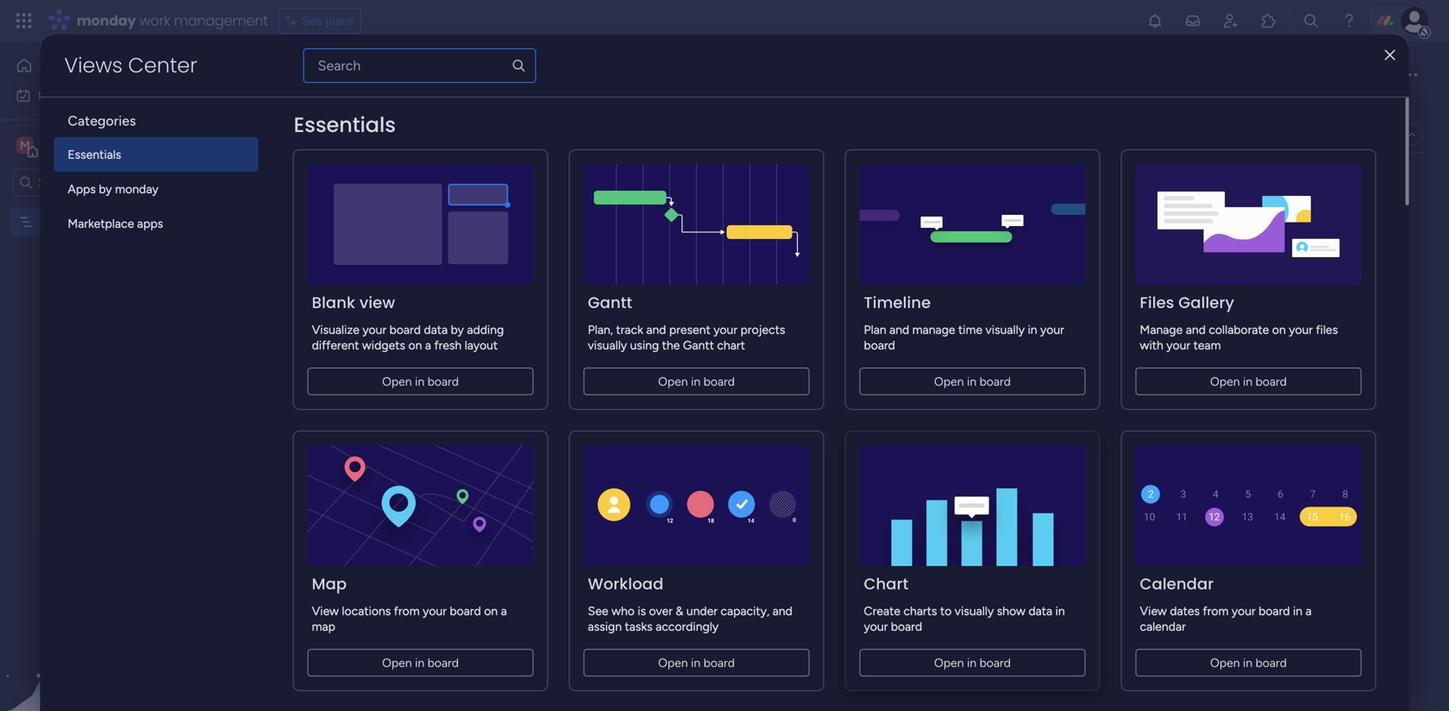 Task type: describe. For each thing, give the bounding box(es) containing it.
monday work management
[[77, 11, 268, 30]]

calendar for calendar
[[928, 280, 976, 295]]

show
[[997, 604, 1026, 618]]

see more link
[[785, 94, 840, 111]]

open for calendar
[[1211, 655, 1240, 670]]

your inside calendar view dates from your board in a calendar
[[1232, 604, 1256, 618]]

gantt for gantt
[[928, 225, 959, 239]]

a for map
[[501, 604, 507, 618]]

my
[[38, 88, 55, 103]]

add for add your first widget
[[782, 603, 804, 617]]

khvhg field
[[258, 55, 350, 93]]

1 horizontal spatial khvhg
[[262, 55, 346, 93]]

manage inside files gallery manage and collaborate on your files with your team
[[1140, 322, 1183, 337]]

owners,
[[458, 96, 500, 111]]

my work
[[38, 88, 84, 103]]

collapse board header image
[[1406, 128, 1419, 142]]

manage any type of project. assign owners, set timelines and keep track of where your project stands.
[[264, 96, 815, 111]]

open for gantt
[[658, 374, 688, 389]]

0 vertical spatial track
[[626, 96, 654, 111]]

open in board button for blank view
[[308, 368, 534, 395]]

khvhg list box
[[0, 204, 220, 469]]

open for map
[[382, 655, 412, 670]]

use
[[634, 541, 657, 556]]

essentials option
[[54, 137, 258, 172]]

views
[[64, 51, 123, 80]]

first
[[834, 603, 856, 617]]

in inside timeline plan and manage time visually in your board
[[1028, 322, 1038, 337]]

main for main workspace
[[40, 137, 70, 154]]

plan
[[864, 322, 887, 337]]

your inside map view locations from your board on a map
[[423, 604, 447, 618]]

and inside use charts, timelines, and other widgets to get insights from this board learn more
[[760, 541, 782, 556]]

filter
[[679, 173, 706, 188]]

see for see plans
[[302, 13, 322, 28]]

in for calendar
[[1243, 655, 1253, 670]]

your inside timeline plan and manage time visually in your board
[[1041, 322, 1065, 337]]

see plans
[[302, 13, 354, 28]]

chart for chart
[[928, 252, 958, 267]]

chart create charts to visually show data in your board
[[864, 573, 1065, 634]]

visually inside timeline plan and manage time visually in your board
[[986, 322, 1025, 337]]

your inside gantt plan, track and present your projects visually using the gantt chart
[[714, 322, 738, 337]]

dapulse x slim image
[[1385, 49, 1396, 61]]

keep
[[597, 96, 623, 111]]

charts,
[[660, 541, 699, 556]]

apps
[[137, 216, 163, 231]]

use charts, timelines, and other widgets to get insights from this board learn more
[[634, 541, 1044, 574]]

under
[[687, 604, 718, 618]]

more
[[842, 560, 870, 574]]

open in board button for map
[[308, 649, 534, 676]]

see more
[[787, 95, 838, 110]]

new project button
[[261, 167, 342, 194]]

your inside button
[[807, 603, 831, 617]]

main table
[[288, 127, 346, 142]]

calendar view dates from your board in a calendar
[[1140, 573, 1312, 634]]

help button
[[1303, 662, 1363, 690]]

assign
[[588, 619, 622, 634]]

work for my
[[58, 88, 84, 103]]

chart
[[717, 338, 745, 352]]

widgets inside blank view visualize your board data by adding different widgets on a fresh layout
[[362, 338, 405, 352]]

learn more link
[[809, 558, 870, 575]]

open in board for files gallery
[[1211, 374, 1287, 389]]

categories list box
[[54, 98, 272, 241]]

and inside timeline plan and manage time visually in your board
[[890, 322, 910, 337]]

work for monday
[[139, 11, 170, 30]]

and inside files gallery manage and collaborate on your files with your team
[[1186, 322, 1206, 337]]

widgets inside use charts, timelines, and other widgets to get insights from this board learn more
[[819, 541, 865, 556]]

set
[[503, 96, 520, 111]]

data inside blank view visualize your board data by adding different widgets on a fresh layout
[[424, 322, 448, 337]]

my work button
[[10, 82, 186, 109]]

collaborate
[[1209, 322, 1270, 337]]

files for files gallery manage and collaborate on your files with your team
[[1140, 292, 1175, 314]]

time
[[959, 322, 983, 337]]

and inside workload see who is over & under capacity, and assign tasks accordingly
[[773, 604, 793, 618]]

by inside option
[[99, 182, 112, 196]]

assign
[[419, 96, 455, 111]]

main table button
[[261, 121, 358, 148]]

blank view visualize your board data by adding different widgets on a fresh layout
[[312, 292, 504, 352]]

where
[[671, 96, 704, 111]]

widget inside popup button
[[436, 173, 473, 188]]

visualize inside "element"
[[593, 495, 684, 524]]

files for files gallery
[[928, 335, 952, 350]]

person
[[599, 173, 636, 188]]

other
[[785, 541, 816, 556]]

view for map
[[312, 604, 339, 618]]

add widget button
[[379, 167, 481, 194]]

timeline
[[864, 292, 931, 314]]

calendar
[[1140, 619, 1186, 634]]

new
[[268, 173, 294, 188]]

views
[[938, 475, 968, 490]]

view for calendar
[[1140, 604, 1167, 618]]

any
[[310, 96, 329, 111]]

board inside calendar view dates from your board in a calendar
[[1259, 604, 1291, 618]]

apps
[[68, 182, 96, 196]]

different
[[312, 338, 359, 352]]

layout
[[465, 338, 498, 352]]

1 of from the left
[[360, 96, 371, 111]]

over
[[649, 604, 673, 618]]

locations
[[342, 604, 391, 618]]

adding
[[467, 322, 504, 337]]

map view locations from your board on a map
[[312, 573, 507, 634]]

plans
[[325, 13, 354, 28]]

Search field
[[510, 168, 562, 193]]

to inside chart create charts to visually show data in your board
[[941, 604, 952, 618]]

add your first widget button
[[774, 596, 904, 624]]

your inside chart create charts to visually show data in your board
[[864, 619, 888, 634]]

by inside blank view visualize your board data by adding different widgets on a fresh layout
[[451, 322, 464, 337]]

apps image
[[1261, 12, 1278, 29]]

team
[[1194, 338, 1221, 352]]

map
[[312, 573, 347, 595]]

files gallery manage and collaborate on your files with your team
[[1140, 292, 1339, 352]]

add for add widget
[[411, 173, 433, 188]]

files
[[1316, 322, 1339, 337]]

visually inside gantt plan, track and present your projects visually using the gantt chart
[[588, 338, 627, 352]]

workload see who is over & under capacity, and assign tasks accordingly
[[588, 573, 793, 634]]

table button
[[358, 121, 413, 148]]

gantt for gantt plan, track and present your projects visually using the gantt chart
[[588, 292, 633, 314]]

workload
[[588, 573, 664, 595]]

project.
[[374, 96, 416, 111]]

a for calendar
[[1306, 604, 1312, 618]]

visualize your board data with multiple widgets element
[[229, 209, 1450, 711]]

1 vertical spatial more
[[907, 475, 935, 490]]

charts
[[904, 604, 938, 618]]

view for blank view visualize your board data by adding different widgets on a fresh layout
[[360, 292, 395, 314]]

open in board for blank view
[[382, 374, 459, 389]]

kanban
[[928, 308, 968, 322]]

notifications image
[[1147, 12, 1164, 29]]

search everything image
[[1303, 12, 1320, 29]]

Search for a column type search field
[[303, 48, 536, 83]]

0 horizontal spatial more
[[811, 95, 838, 110]]

timelines,
[[702, 541, 757, 556]]



Task type: locate. For each thing, give the bounding box(es) containing it.
0 horizontal spatial with
[[864, 495, 908, 524]]

lottie animation image
[[0, 537, 220, 711]]

open up blank view
[[935, 374, 964, 389]]

1 horizontal spatial a
[[501, 604, 507, 618]]

blank up "different"
[[312, 292, 355, 314]]

open in board for chart
[[935, 655, 1011, 670]]

1 horizontal spatial work
[[139, 11, 170, 30]]

2 horizontal spatial data
[[1029, 604, 1053, 618]]

timelines
[[523, 96, 571, 111]]

manage
[[264, 96, 307, 111], [1140, 322, 1183, 337]]

1 horizontal spatial main
[[288, 127, 314, 142]]

blank inside blank view visualize your board data by adding different widgets on a fresh layout
[[312, 292, 355, 314]]

workspace image
[[16, 136, 34, 155]]

with inside "element"
[[864, 495, 908, 524]]

blank down form
[[928, 390, 956, 405]]

from inside map view locations from your board on a map
[[394, 604, 420, 618]]

1 horizontal spatial of
[[657, 96, 668, 111]]

0 horizontal spatial to
[[869, 541, 881, 556]]

projects
[[741, 322, 786, 337]]

0 vertical spatial add
[[411, 173, 433, 188]]

chart for chart create charts to visually show data in your board
[[864, 573, 909, 595]]

main down any
[[288, 127, 314, 142]]

monday up apps
[[115, 182, 159, 196]]

views center
[[64, 51, 197, 80]]

open in board down fresh
[[382, 374, 459, 389]]

visually right time
[[986, 322, 1025, 337]]

gallery for files gallery manage and collaborate on your files with your team
[[1179, 292, 1235, 314]]

work
[[139, 11, 170, 30], [58, 88, 84, 103]]

monday inside option
[[115, 182, 159, 196]]

open in board down map view locations from your board on a map
[[382, 655, 459, 670]]

in
[[1028, 322, 1038, 337], [415, 374, 425, 389], [691, 374, 701, 389], [967, 374, 977, 389], [1243, 374, 1253, 389], [1056, 604, 1065, 618], [1294, 604, 1303, 618], [415, 655, 425, 670], [691, 655, 701, 670], [967, 655, 977, 670], [1243, 655, 1253, 670]]

gary orlando image
[[1401, 7, 1429, 35]]

view inside blank view visualize your board data by adding different widgets on a fresh layout
[[360, 292, 395, 314]]

add inside popup button
[[411, 173, 433, 188]]

view inside map view locations from your board on a map
[[312, 604, 339, 618]]

in for chart
[[967, 655, 977, 670]]

gallery
[[1179, 292, 1235, 314], [955, 335, 993, 350]]

table down any
[[317, 127, 346, 142]]

open for blank view
[[382, 374, 412, 389]]

0 vertical spatial to
[[869, 541, 881, 556]]

data up use charts, timelines, and other widgets to get insights from this board learn more
[[809, 495, 859, 524]]

apps by monday option
[[54, 172, 258, 206]]

2 horizontal spatial from
[[1203, 604, 1229, 618]]

0 vertical spatial chart
[[928, 252, 958, 267]]

from right the locations
[[394, 604, 420, 618]]

m
[[20, 138, 30, 153]]

timeline plan and manage time visually in your board
[[864, 292, 1065, 352]]

open down calendar view dates from your board in a calendar at the bottom right of the page
[[1211, 655, 1240, 670]]

0 vertical spatial by
[[99, 182, 112, 196]]

open in board button down the the
[[584, 368, 810, 395]]

0 vertical spatial gantt
[[928, 225, 959, 239]]

1 vertical spatial gallery
[[955, 335, 993, 350]]

open down accordingly
[[658, 655, 688, 670]]

files inside files gallery manage and collaborate on your files with your team
[[1140, 292, 1175, 314]]

open in board down collaborate
[[1211, 374, 1287, 389]]

open in board button down fresh
[[308, 368, 534, 395]]

1 horizontal spatial visualize
[[593, 495, 684, 524]]

open down blank view visualize your board data by adding different widgets on a fresh layout
[[382, 374, 412, 389]]

2 vertical spatial data
[[1029, 604, 1053, 618]]

see left plans
[[302, 13, 322, 28]]

filter button
[[652, 167, 733, 194]]

1 horizontal spatial essentials
[[294, 110, 396, 139]]

0 vertical spatial files
[[1140, 292, 1175, 314]]

to inside use charts, timelines, and other widgets to get insights from this board learn more
[[869, 541, 881, 556]]

0 horizontal spatial widget
[[436, 173, 473, 188]]

dialog
[[40, 35, 1410, 711]]

data inside chart create charts to visually show data in your board
[[1029, 604, 1053, 618]]

gallery for files gallery
[[955, 335, 993, 350]]

stands.
[[777, 96, 815, 111]]

track inside gantt plan, track and present your projects visually using the gantt chart
[[616, 322, 644, 337]]

calendar up dates
[[1140, 573, 1214, 595]]

&
[[676, 604, 684, 618]]

widgets
[[362, 338, 405, 352], [1003, 495, 1085, 524], [819, 541, 865, 556]]

open in board button for gantt
[[584, 368, 810, 395]]

visually
[[986, 322, 1025, 337], [588, 338, 627, 352], [955, 604, 994, 618]]

open in board button down calendar view dates from your board in a calendar at the bottom right of the page
[[1136, 649, 1362, 676]]

manage left collaborate
[[1140, 322, 1183, 337]]

1 vertical spatial widget
[[859, 603, 896, 617]]

1 vertical spatial by
[[451, 322, 464, 337]]

calendar
[[928, 280, 976, 295], [1140, 573, 1214, 595]]

on inside blank view visualize your board data by adding different widgets on a fresh layout
[[408, 338, 422, 352]]

blank for blank view visualize your board data by adding different widgets on a fresh layout
[[312, 292, 355, 314]]

1 horizontal spatial add
[[782, 603, 804, 617]]

main workspace
[[40, 137, 142, 154]]

widget
[[436, 173, 473, 188], [859, 603, 896, 617]]

2 horizontal spatial a
[[1306, 604, 1312, 618]]

0 horizontal spatial gantt
[[588, 292, 633, 314]]

board inside use charts, timelines, and other widgets to get insights from this board learn more
[[1010, 541, 1044, 556]]

from inside calendar view dates from your board in a calendar
[[1203, 604, 1229, 618]]

work right my
[[58, 88, 84, 103]]

0 vertical spatial work
[[139, 11, 170, 30]]

more right project
[[811, 95, 838, 110]]

widgets up this
[[1003, 495, 1085, 524]]

add widget
[[411, 173, 473, 188]]

0 horizontal spatial main
[[40, 137, 70, 154]]

1 horizontal spatial manage
[[1140, 322, 1183, 337]]

marketplace apps option
[[54, 206, 258, 241]]

marketplace apps
[[68, 216, 163, 231]]

open down the the
[[658, 374, 688, 389]]

2 horizontal spatial see
[[787, 95, 808, 110]]

search image
[[511, 58, 527, 73]]

with inside files gallery manage and collaborate on your files with your team
[[1140, 338, 1164, 352]]

1 horizontal spatial see
[[588, 604, 609, 618]]

visually down plan,
[[588, 338, 627, 352]]

the
[[662, 338, 680, 352]]

visualize inside blank view visualize your board data by adding different widgets on a fresh layout
[[312, 322, 360, 337]]

1 horizontal spatial gantt
[[683, 338, 714, 352]]

0 vertical spatial khvhg
[[262, 55, 346, 93]]

in for timeline
[[967, 374, 977, 389]]

management
[[174, 11, 268, 30]]

1 horizontal spatial widgets
[[819, 541, 865, 556]]

in for workload
[[691, 655, 701, 670]]

0 horizontal spatial view
[[360, 292, 395, 314]]

1 vertical spatial files
[[928, 335, 952, 350]]

main right workspace icon at the top left
[[40, 137, 70, 154]]

is
[[638, 604, 646, 618]]

widgets right "different"
[[362, 338, 405, 352]]

dialog containing views center
[[40, 35, 1410, 711]]

gantt down 'present'
[[683, 338, 714, 352]]

1 horizontal spatial to
[[941, 604, 952, 618]]

track up using
[[616, 322, 644, 337]]

form
[[928, 363, 955, 378]]

accordingly
[[656, 619, 719, 634]]

apps by monday
[[68, 182, 159, 196]]

board inside chart create charts to visually show data in your board
[[891, 619, 923, 634]]

present
[[669, 322, 711, 337]]

0 horizontal spatial add
[[411, 173, 433, 188]]

in for map
[[415, 655, 425, 670]]

0 horizontal spatial view
[[312, 604, 339, 618]]

1 horizontal spatial table
[[371, 127, 400, 142]]

open in board button down chart create charts to visually show data in your board
[[860, 649, 1086, 676]]

in inside calendar view dates from your board in a calendar
[[1294, 604, 1303, 618]]

Search in workspace field
[[36, 173, 144, 192]]

open down charts
[[935, 655, 964, 670]]

open for chart
[[935, 655, 964, 670]]

visualize up "different"
[[312, 322, 360, 337]]

gantt
[[928, 225, 959, 239], [588, 292, 633, 314], [683, 338, 714, 352]]

add down table button
[[411, 173, 433, 188]]

2 vertical spatial visually
[[955, 604, 994, 618]]

open in board up blank view
[[935, 374, 1011, 389]]

gallery up collaborate
[[1179, 292, 1235, 314]]

data inside "visualize your board data with multiple widgets" "element"
[[809, 495, 859, 524]]

work inside button
[[58, 88, 84, 103]]

center
[[128, 51, 197, 80]]

person button
[[572, 167, 646, 194]]

open in board button for chart
[[860, 649, 1086, 676]]

gallery inside files gallery manage and collaborate on your files with your team
[[1179, 292, 1235, 314]]

1 horizontal spatial from
[[955, 541, 983, 556]]

of left where
[[657, 96, 668, 111]]

more views
[[907, 475, 968, 490]]

and inside gantt plan, track and present your projects visually using the gantt chart
[[646, 322, 666, 337]]

chart up create
[[864, 573, 909, 595]]

dates
[[1170, 604, 1200, 618]]

data right show
[[1029, 604, 1053, 618]]

calendar up kanban
[[928, 280, 976, 295]]

gallery down kanban
[[955, 335, 993, 350]]

table down project.
[[371, 127, 400, 142]]

blank
[[312, 292, 355, 314], [928, 390, 956, 405]]

blank view
[[928, 390, 984, 405]]

view up map
[[312, 604, 339, 618]]

0 vertical spatial widget
[[436, 173, 473, 188]]

1 vertical spatial on
[[408, 338, 422, 352]]

in for gantt
[[691, 374, 701, 389]]

and up using
[[646, 322, 666, 337]]

0 horizontal spatial from
[[394, 604, 420, 618]]

add right capacity,
[[782, 603, 804, 617]]

a inside calendar view dates from your board in a calendar
[[1306, 604, 1312, 618]]

open in board button down collaborate
[[1136, 368, 1362, 395]]

0 vertical spatial with
[[1140, 338, 1164, 352]]

learn
[[809, 560, 839, 574]]

and right capacity,
[[773, 604, 793, 618]]

invite members image
[[1223, 12, 1240, 29]]

and left other
[[760, 541, 782, 556]]

gantt plan, track and present your projects visually using the gantt chart
[[588, 292, 786, 352]]

by right apps
[[99, 182, 112, 196]]

project
[[734, 96, 774, 111]]

add inside button
[[782, 603, 804, 617]]

open in board down calendar view dates from your board in a calendar at the bottom right of the page
[[1211, 655, 1287, 670]]

0 horizontal spatial calendar
[[928, 280, 976, 295]]

categories
[[68, 113, 136, 129]]

visually left show
[[955, 604, 994, 618]]

open in board button for calendar
[[1136, 649, 1362, 676]]

0 horizontal spatial data
[[424, 322, 448, 337]]

0 horizontal spatial work
[[58, 88, 84, 103]]

1 vertical spatial to
[[941, 604, 952, 618]]

open in board button down accordingly
[[584, 649, 810, 676]]

v2 search image
[[498, 171, 510, 190]]

blank for blank view
[[928, 390, 956, 405]]

widget inside button
[[859, 603, 896, 617]]

a inside blank view visualize your board data by adding different widgets on a fresh layout
[[425, 338, 431, 352]]

gantt up plan,
[[588, 292, 633, 314]]

get
[[884, 541, 904, 556]]

files
[[1140, 292, 1175, 314], [928, 335, 952, 350]]

option
[[0, 206, 220, 210]]

0 vertical spatial data
[[424, 322, 448, 337]]

0 horizontal spatial manage
[[264, 96, 307, 111]]

show board description image
[[358, 66, 379, 83]]

work up center
[[139, 11, 170, 30]]

help image
[[1341, 12, 1358, 29]]

using
[[630, 338, 659, 352]]

view for blank view
[[959, 390, 984, 405]]

1 horizontal spatial view
[[959, 390, 984, 405]]

data up fresh
[[424, 322, 448, 337]]

open in board button for timeline
[[860, 368, 1086, 395]]

gantt up kanban
[[928, 225, 959, 239]]

from for calendar
[[1203, 604, 1229, 618]]

2 vertical spatial on
[[484, 604, 498, 618]]

main inside workspace selection element
[[40, 137, 70, 154]]

from right dates
[[1203, 604, 1229, 618]]

view
[[360, 292, 395, 314], [959, 390, 984, 405]]

capacity,
[[721, 604, 770, 618]]

2 horizontal spatial widgets
[[1003, 495, 1085, 524]]

main for main table
[[288, 127, 314, 142]]

open in board down the the
[[658, 374, 735, 389]]

0 vertical spatial monday
[[77, 11, 136, 30]]

on inside files gallery manage and collaborate on your files with your team
[[1273, 322, 1286, 337]]

1 horizontal spatial with
[[1140, 338, 1164, 352]]

from inside use charts, timelines, and other widgets to get insights from this board learn more
[[955, 541, 983, 556]]

visualize up use
[[593, 495, 684, 524]]

0 vertical spatial visually
[[986, 322, 1025, 337]]

see
[[302, 13, 322, 28], [787, 95, 808, 110], [588, 604, 609, 618]]

0 horizontal spatial see
[[302, 13, 322, 28]]

manage
[[913, 322, 956, 337]]

1 vertical spatial chart
[[864, 573, 909, 595]]

open for files gallery
[[1211, 374, 1240, 389]]

type
[[332, 96, 357, 111]]

add your first widget
[[782, 603, 896, 617]]

1 horizontal spatial calendar
[[1140, 573, 1214, 595]]

to left get
[[869, 541, 881, 556]]

in for files gallery
[[1243, 374, 1253, 389]]

your inside blank view visualize your board data by adding different widgets on a fresh layout
[[363, 322, 387, 337]]

see up assign
[[588, 604, 609, 618]]

open in board for workload
[[658, 655, 735, 670]]

see right project
[[787, 95, 808, 110]]

1 horizontal spatial gallery
[[1179, 292, 1235, 314]]

open in board for calendar
[[1211, 655, 1287, 670]]

1 horizontal spatial chart
[[928, 252, 958, 267]]

0 vertical spatial manage
[[264, 96, 307, 111]]

open in board button for files gallery
[[1136, 368, 1362, 395]]

calendar inside calendar view dates from your board in a calendar
[[1140, 573, 1214, 595]]

chart inside chart create charts to visually show data in your board
[[864, 573, 909, 595]]

more left views
[[907, 475, 935, 490]]

1 vertical spatial work
[[58, 88, 84, 103]]

board inside map view locations from your board on a map
[[450, 604, 481, 618]]

1 horizontal spatial by
[[451, 322, 464, 337]]

who
[[612, 604, 635, 618]]

open in board button down map view locations from your board on a map
[[308, 649, 534, 676]]

map
[[312, 619, 336, 634]]

board
[[390, 322, 421, 337], [864, 338, 896, 352], [428, 374, 459, 389], [704, 374, 735, 389], [980, 374, 1011, 389], [1256, 374, 1287, 389], [741, 495, 804, 524], [1010, 541, 1044, 556], [450, 604, 481, 618], [1259, 604, 1291, 618], [891, 619, 923, 634], [428, 655, 459, 670], [704, 655, 735, 670], [980, 655, 1011, 670], [1256, 655, 1287, 670]]

calendar for calendar view dates from your board in a calendar
[[1140, 573, 1214, 595]]

2 of from the left
[[657, 96, 668, 111]]

0 horizontal spatial of
[[360, 96, 371, 111]]

lottie animation element
[[0, 537, 220, 711]]

and right plan
[[890, 322, 910, 337]]

khvhg
[[262, 55, 346, 93], [41, 214, 73, 229]]

0 horizontal spatial blank
[[312, 292, 355, 314]]

on inside map view locations from your board on a map
[[484, 604, 498, 618]]

widgets up the "learn more" link
[[819, 541, 865, 556]]

0 horizontal spatial gallery
[[955, 335, 993, 350]]

open
[[382, 374, 412, 389], [658, 374, 688, 389], [935, 374, 964, 389], [1211, 374, 1240, 389], [382, 655, 412, 670], [658, 655, 688, 670], [935, 655, 964, 670], [1211, 655, 1240, 670]]

1 vertical spatial add
[[782, 603, 804, 617]]

0 vertical spatial on
[[1273, 322, 1286, 337]]

workspace selection element
[[16, 135, 144, 157]]

1 vertical spatial khvhg
[[41, 214, 73, 229]]

and left keep
[[574, 96, 594, 111]]

1 vertical spatial visualize
[[593, 495, 684, 524]]

1 horizontal spatial blank
[[928, 390, 956, 405]]

1 vertical spatial essentials
[[68, 147, 121, 162]]

0 vertical spatial calendar
[[928, 280, 976, 295]]

board inside blank view visualize your board data by adding different widgets on a fresh layout
[[390, 322, 421, 337]]

0 vertical spatial widgets
[[362, 338, 405, 352]]

0 vertical spatial more
[[811, 95, 838, 110]]

categories heading
[[54, 98, 258, 137]]

1 horizontal spatial data
[[809, 495, 859, 524]]

this
[[986, 541, 1007, 556]]

workspace
[[73, 137, 142, 154]]

2 view from the left
[[1140, 604, 1167, 618]]

1 vertical spatial monday
[[115, 182, 159, 196]]

visualize your board data with multiple widgets
[[593, 495, 1085, 524]]

tasks
[[625, 619, 653, 634]]

track right keep
[[626, 96, 654, 111]]

help
[[1318, 667, 1349, 685]]

files gallery
[[928, 335, 993, 350]]

board inside timeline plan and manage time visually in your board
[[864, 338, 896, 352]]

open in board for gantt
[[658, 374, 735, 389]]

marketplace
[[68, 216, 134, 231]]

open for workload
[[658, 655, 688, 670]]

1 vertical spatial data
[[809, 495, 859, 524]]

from left this
[[955, 541, 983, 556]]

essentials inside option
[[68, 147, 121, 162]]

khvhg down apps
[[41, 214, 73, 229]]

manage left any
[[264, 96, 307, 111]]

and up 'team'
[[1186, 322, 1206, 337]]

create
[[864, 604, 901, 618]]

open in board for map
[[382, 655, 459, 670]]

None search field
[[303, 48, 536, 83]]

0 horizontal spatial on
[[408, 338, 422, 352]]

1 table from the left
[[317, 127, 346, 142]]

in inside chart create charts to visually show data in your board
[[1056, 604, 1065, 618]]

view up calendar
[[1140, 604, 1167, 618]]

0 horizontal spatial files
[[928, 335, 952, 350]]

view
[[312, 604, 339, 618], [1140, 604, 1167, 618]]

visually inside chart create charts to visually show data in your board
[[955, 604, 994, 618]]

0 horizontal spatial by
[[99, 182, 112, 196]]

1 vertical spatial widgets
[[1003, 495, 1085, 524]]

1 vertical spatial track
[[616, 322, 644, 337]]

in for blank view
[[415, 374, 425, 389]]

1 view from the left
[[312, 604, 339, 618]]

to right charts
[[941, 604, 952, 618]]

open in board button down the files gallery
[[860, 368, 1086, 395]]

open down 'team'
[[1211, 374, 1240, 389]]

1 vertical spatial manage
[[1140, 322, 1183, 337]]

2 vertical spatial gantt
[[683, 338, 714, 352]]

widget left v2 search image
[[436, 173, 473, 188]]

monday
[[77, 11, 136, 30], [115, 182, 159, 196]]

with left 'team'
[[1140, 338, 1164, 352]]

see inside button
[[302, 13, 322, 28]]

by up fresh
[[451, 322, 464, 337]]

select product image
[[16, 12, 33, 29]]

home
[[40, 58, 73, 73]]

1 horizontal spatial on
[[484, 604, 498, 618]]

2 table from the left
[[371, 127, 400, 142]]

open in board down accordingly
[[658, 655, 735, 670]]

inbox image
[[1185, 12, 1202, 29]]

your
[[707, 96, 731, 111], [363, 322, 387, 337], [714, 322, 738, 337], [1041, 322, 1065, 337], [1289, 322, 1313, 337], [1167, 338, 1191, 352], [690, 495, 736, 524], [807, 603, 831, 617], [423, 604, 447, 618], [1232, 604, 1256, 618], [864, 619, 888, 634]]

of
[[360, 96, 371, 111], [657, 96, 668, 111]]

open in board down chart create charts to visually show data in your board
[[935, 655, 1011, 670]]

see plans button
[[278, 8, 362, 34]]

1 vertical spatial gantt
[[588, 292, 633, 314]]

see inside workload see who is over & under capacity, and assign tasks accordingly
[[588, 604, 609, 618]]

view inside calendar view dates from your board in a calendar
[[1140, 604, 1167, 618]]

from
[[955, 541, 983, 556], [394, 604, 420, 618], [1203, 604, 1229, 618]]

1 vertical spatial view
[[959, 390, 984, 405]]

open in board
[[382, 374, 459, 389], [658, 374, 735, 389], [935, 374, 1011, 389], [1211, 374, 1287, 389], [382, 655, 459, 670], [658, 655, 735, 670], [935, 655, 1011, 670], [1211, 655, 1287, 670]]

open in board for timeline
[[935, 374, 1011, 389]]

angle down image
[[351, 174, 359, 187]]

2 horizontal spatial gantt
[[928, 225, 959, 239]]

0 vertical spatial visualize
[[312, 322, 360, 337]]

to
[[869, 541, 881, 556], [941, 604, 952, 618]]

add
[[411, 173, 433, 188], [782, 603, 804, 617]]

1 vertical spatial visually
[[588, 338, 627, 352]]

widget right first
[[859, 603, 896, 617]]

see for see more
[[787, 95, 808, 110]]

2 vertical spatial see
[[588, 604, 609, 618]]

a inside map view locations from your board on a map
[[501, 604, 507, 618]]

khvhg up any
[[262, 55, 346, 93]]

project
[[297, 173, 336, 188]]

open down the locations
[[382, 655, 412, 670]]

new project
[[268, 173, 336, 188]]

open in board button for workload
[[584, 649, 810, 676]]

open for timeline
[[935, 374, 964, 389]]

of right type
[[360, 96, 371, 111]]

multiple
[[913, 495, 998, 524]]

with up get
[[864, 495, 908, 524]]

1 vertical spatial see
[[787, 95, 808, 110]]

0 horizontal spatial khvhg
[[41, 214, 73, 229]]

insights
[[907, 541, 952, 556]]

main
[[288, 127, 314, 142], [40, 137, 70, 154]]

from for map
[[394, 604, 420, 618]]

monday up home 'button'
[[77, 11, 136, 30]]

arrow down image
[[712, 170, 733, 191]]

0 vertical spatial gallery
[[1179, 292, 1235, 314]]

main inside button
[[288, 127, 314, 142]]

remove from favorites image
[[387, 65, 405, 82]]

khvhg inside list box
[[41, 214, 73, 229]]

1 vertical spatial with
[[864, 495, 908, 524]]

fresh
[[434, 338, 462, 352]]

chart up kanban
[[928, 252, 958, 267]]

home button
[[10, 52, 186, 79]]



Task type: vqa. For each thing, say whether or not it's contained in the screenshot.
Add from templates button
no



